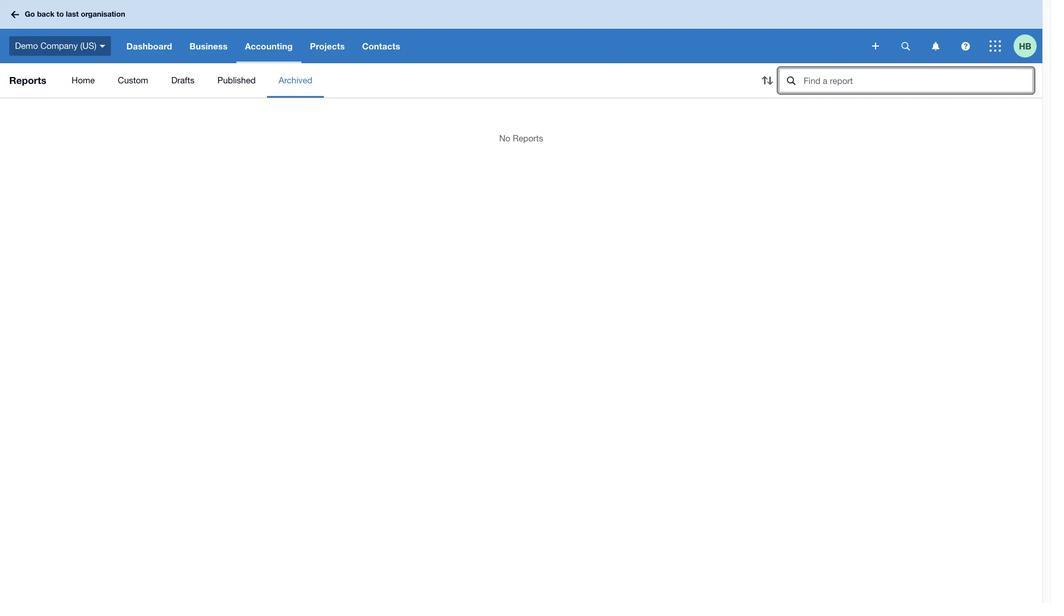 Task type: describe. For each thing, give the bounding box(es) containing it.
svg image inside go back to last organisation link
[[11, 11, 19, 18]]

archived link
[[267, 63, 324, 98]]

svg image inside demo company (us) popup button
[[99, 45, 105, 48]]

projects
[[310, 41, 345, 51]]

published link
[[206, 63, 267, 98]]

drafts link
[[160, 63, 206, 98]]

no reports
[[499, 134, 543, 143]]

accounting button
[[236, 29, 301, 63]]

drafts
[[171, 75, 194, 85]]

sort reports image
[[756, 69, 779, 92]]

go
[[25, 9, 35, 19]]

1 horizontal spatial svg image
[[901, 42, 910, 50]]

business
[[190, 41, 228, 51]]

accounting
[[245, 41, 293, 51]]

home link
[[60, 63, 106, 98]]

1 vertical spatial reports
[[513, 134, 543, 143]]

archived
[[279, 75, 312, 85]]

published
[[217, 75, 256, 85]]

menu containing home
[[60, 63, 747, 98]]

contacts button
[[354, 29, 409, 63]]

Find a report text field
[[803, 69, 1033, 92]]

to
[[57, 9, 64, 19]]

0 horizontal spatial svg image
[[872, 43, 879, 49]]

back
[[37, 9, 55, 19]]

dashboard
[[126, 41, 172, 51]]



Task type: vqa. For each thing, say whether or not it's contained in the screenshot.
Dashboard
yes



Task type: locate. For each thing, give the bounding box(es) containing it.
(us)
[[80, 41, 97, 50]]

projects button
[[301, 29, 354, 63]]

go back to last organisation link
[[7, 4, 132, 25]]

None field
[[779, 68, 1034, 93]]

svg image
[[901, 42, 910, 50], [872, 43, 879, 49]]

custom link
[[106, 63, 160, 98]]

navigation containing dashboard
[[118, 29, 864, 63]]

0 horizontal spatial reports
[[9, 74, 46, 86]]

reports down demo
[[9, 74, 46, 86]]

menu
[[60, 63, 747, 98]]

go back to last organisation
[[25, 9, 125, 19]]

hb button
[[1014, 29, 1043, 63]]

hb
[[1019, 41, 1032, 51]]

organisation
[[81, 9, 125, 19]]

no
[[499, 134, 511, 143]]

navigation
[[118, 29, 864, 63]]

reports
[[9, 74, 46, 86], [513, 134, 543, 143]]

demo company (us)
[[15, 41, 97, 50]]

demo company (us) button
[[0, 29, 118, 63]]

reports right no
[[513, 134, 543, 143]]

svg image
[[11, 11, 19, 18], [990, 40, 1001, 52], [932, 42, 939, 50], [961, 42, 970, 50], [99, 45, 105, 48]]

contacts
[[362, 41, 400, 51]]

demo
[[15, 41, 38, 50]]

banner
[[0, 0, 1043, 63]]

last
[[66, 9, 79, 19]]

banner containing hb
[[0, 0, 1043, 63]]

custom
[[118, 75, 148, 85]]

0 vertical spatial reports
[[9, 74, 46, 86]]

1 horizontal spatial reports
[[513, 134, 543, 143]]

home
[[72, 75, 95, 85]]

business button
[[181, 29, 236, 63]]

dashboard link
[[118, 29, 181, 63]]

company
[[40, 41, 78, 50]]



